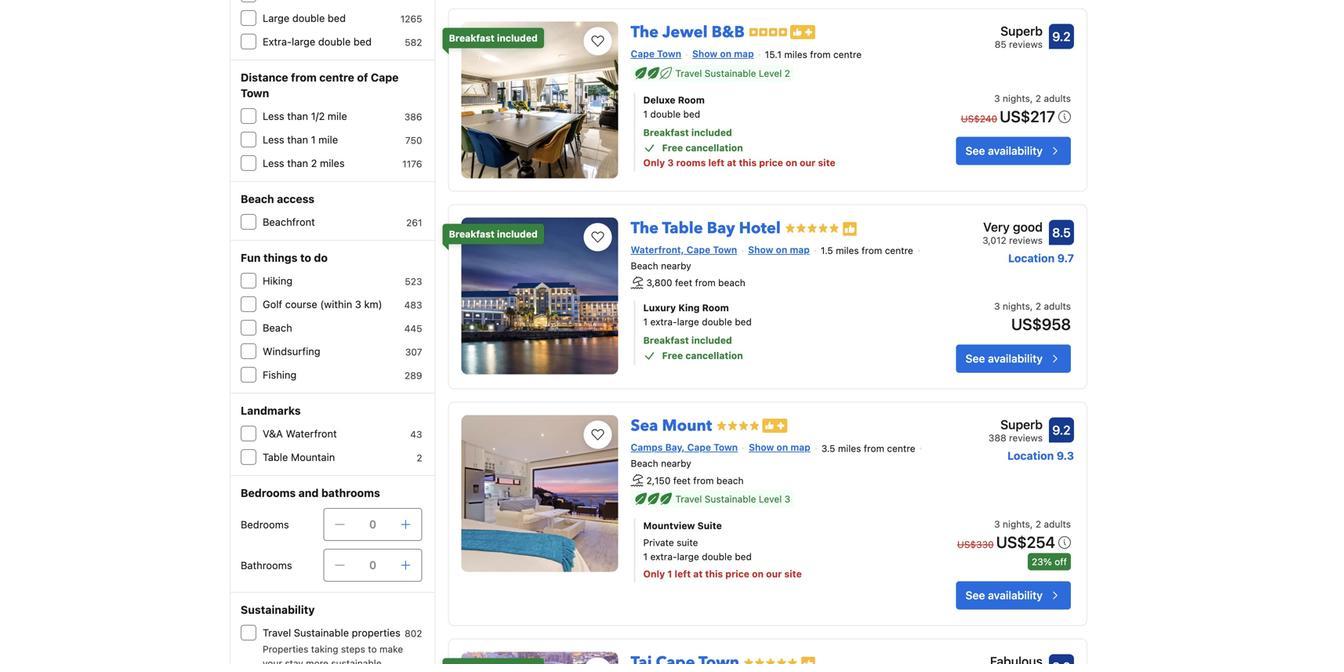 Task type: locate. For each thing, give the bounding box(es) containing it.
0 horizontal spatial this
[[705, 569, 723, 580]]

1 free cancellation from the top
[[662, 143, 743, 153]]

travel sustainable level 3
[[676, 494, 791, 505]]

0 horizontal spatial to
[[300, 251, 311, 264]]

location for the table bay hotel
[[1009, 252, 1055, 265]]

free cancellation up the rooms
[[662, 143, 743, 153]]

from up travel sustainable level 3
[[693, 475, 714, 486]]

scored 9.2 element
[[1049, 24, 1074, 49], [1049, 418, 1074, 443]]

this down suite
[[705, 569, 723, 580]]

miles right 1.5
[[836, 245, 859, 256]]

centre right 1.5
[[885, 245, 913, 256]]

large down suite
[[677, 551, 699, 562]]

0 horizontal spatial site
[[785, 569, 802, 580]]

availability
[[988, 144, 1043, 157], [988, 352, 1043, 365], [988, 589, 1043, 602]]

0 vertical spatial free cancellation
[[662, 143, 743, 153]]

landmarks
[[241, 404, 301, 417]]

fun things to do
[[241, 251, 328, 264]]

mile right 1/2
[[328, 110, 347, 122]]

on inside mountview suite private suite 1 extra-large double bed only 1 left at this price on our site
[[752, 569, 764, 580]]

1 vertical spatial scored 9.2 element
[[1049, 418, 1074, 443]]

bed inside 1 double bed breakfast included
[[683, 109, 700, 120]]

nearby down the bay,
[[661, 458, 691, 469]]

2 vertical spatial less
[[263, 157, 284, 169]]

3 than from the top
[[287, 157, 308, 169]]

2 see availability from the top
[[966, 352, 1043, 365]]

2 nights from the top
[[1003, 301, 1030, 312]]

price down mountview suite link
[[726, 569, 750, 580]]

on for 3.5 miles from centre
[[777, 442, 788, 453]]

2 nearby from the top
[[661, 458, 691, 469]]

at inside mountview suite private suite 1 extra-large double bed only 1 left at this price on our site
[[693, 569, 703, 580]]

centre inside 3.5 miles from centre beach nearby
[[887, 443, 916, 454]]

1 vertical spatial free
[[662, 350, 683, 361]]

to
[[300, 251, 311, 264], [368, 644, 377, 655]]

things
[[263, 251, 298, 264]]

bed inside mountview suite private suite 1 extra-large double bed only 1 left at this price on our site
[[735, 551, 752, 562]]

1 vertical spatial large
[[677, 316, 699, 327]]

2 vertical spatial ,
[[1030, 519, 1033, 530]]

0 horizontal spatial price
[[726, 569, 750, 580]]

0 vertical spatial mile
[[328, 110, 347, 122]]

1 horizontal spatial price
[[759, 157, 783, 168]]

9.2 for superb 85 reviews
[[1053, 29, 1071, 44]]

1 vertical spatial nights
[[1003, 301, 1030, 312]]

nearby inside 1.5 miles from centre beach nearby
[[661, 260, 691, 271]]

sustainable
[[331, 658, 382, 664]]

1 breakfast included from the top
[[449, 32, 538, 43]]

0 vertical spatial our
[[800, 157, 816, 168]]

1 vertical spatial table
[[263, 451, 288, 463]]

breakfast included
[[449, 32, 538, 43], [449, 228, 538, 239]]

double down suite
[[702, 551, 732, 562]]

mile down 1/2
[[319, 134, 338, 145]]

1 horizontal spatial table
[[662, 218, 703, 239]]

, inside the '3 nights , 2 adults us$958'
[[1030, 301, 1033, 312]]

2 9.2 from the top
[[1053, 423, 1071, 438]]

1 see availability link from the top
[[956, 137, 1071, 165]]

3 left the rooms
[[668, 157, 674, 168]]

very
[[983, 219, 1010, 234]]

left
[[708, 157, 725, 168], [675, 569, 691, 580]]

0 vertical spatial extra-
[[650, 316, 677, 327]]

0 vertical spatial less
[[263, 110, 284, 122]]

show down this property is part of our preferred plus programme. it is committed to providing outstanding service and excellent value. it will pay us a higher commission if you make a booking. image
[[749, 442, 774, 453]]

breakfast inside 1 extra-large double bed breakfast included
[[643, 335, 689, 346]]

v&a
[[263, 428, 283, 440]]

bed down mountview suite link
[[735, 551, 752, 562]]

than for 1/2
[[287, 110, 308, 122]]

1 bedrooms from the top
[[241, 487, 296, 500]]

0 vertical spatial room
[[678, 95, 705, 106]]

1 , from the top
[[1030, 93, 1033, 104]]

level up mountview suite link
[[759, 494, 782, 505]]

free cancellation down 1 extra-large double bed breakfast included
[[662, 350, 743, 361]]

1 vertical spatial show
[[748, 244, 774, 255]]

feet right '3,800'
[[675, 277, 693, 288]]

from inside 1.5 miles from centre beach nearby
[[862, 245, 882, 256]]

travel for mount
[[676, 494, 702, 505]]

only down private
[[643, 569, 665, 580]]

2 availability from the top
[[988, 352, 1043, 365]]

superb 85 reviews
[[995, 23, 1043, 50]]

centre right 3.5
[[887, 443, 916, 454]]

0 vertical spatial superb
[[1001, 23, 1043, 38]]

the jewel b&b image
[[462, 21, 618, 178]]

location
[[1009, 252, 1055, 265], [1008, 449, 1054, 462]]

show on map for mount
[[749, 442, 811, 453]]

room inside "link"
[[702, 302, 729, 313]]

1 vertical spatial reviews
[[1009, 235, 1043, 246]]

from inside 3.5 miles from centre beach nearby
[[864, 443, 885, 454]]

802
[[405, 628, 422, 639]]

1 vertical spatial feet
[[673, 475, 691, 486]]

1 vertical spatial 9.2
[[1053, 423, 1071, 438]]

0 vertical spatial availability
[[988, 144, 1043, 157]]

see availability link down us$958
[[956, 345, 1071, 373]]

0 vertical spatial bedrooms
[[241, 487, 296, 500]]

scored 9.2 element for superb 388 reviews
[[1049, 418, 1074, 443]]

1 only from the top
[[643, 157, 665, 168]]

at down suite
[[693, 569, 703, 580]]

map left 1.5
[[790, 244, 810, 255]]

2 vertical spatial see
[[966, 589, 985, 602]]

on down hotel
[[776, 244, 788, 255]]

0 vertical spatial the
[[631, 21, 659, 43]]

very good element
[[983, 218, 1043, 236]]

2 vertical spatial show on map
[[749, 442, 811, 453]]

2 adults from the top
[[1044, 301, 1071, 312]]

level for the jewel b&b
[[759, 68, 782, 79]]

0 down 'bathrooms'
[[369, 518, 376, 531]]

0 vertical spatial 9.2
[[1053, 29, 1071, 44]]

free up the rooms
[[662, 143, 683, 153]]

2 , from the top
[[1030, 301, 1033, 312]]

nights for sea mount
[[1003, 519, 1030, 530]]

1 vertical spatial 0
[[369, 559, 376, 572]]

0 vertical spatial travel
[[676, 68, 702, 79]]

beachfront
[[263, 216, 315, 228]]

2 less from the top
[[263, 134, 284, 145]]

miles inside 3.5 miles from centre beach nearby
[[838, 443, 861, 454]]

reviews for superb 85 reviews
[[1009, 39, 1043, 50]]

this property is part of our preferred plus programme. it is committed to providing outstanding service and excellent value. it will pay us a higher commission if you make a booking. image
[[790, 25, 815, 39], [790, 25, 815, 39], [762, 419, 788, 433]]

sustainable inside the travel sustainable properties 802 properties taking steps to make your stay more sustainable
[[294, 627, 349, 639]]

large double bed
[[263, 12, 346, 24]]

superb up 85
[[1001, 23, 1043, 38]]

the for the jewel b&b
[[631, 21, 659, 43]]

2 vertical spatial show
[[749, 442, 774, 453]]

1 vertical spatial to
[[368, 644, 377, 655]]

1 vertical spatial breakfast included
[[449, 228, 538, 239]]

less than 1 mile
[[263, 134, 338, 145]]

sea mount image
[[462, 415, 618, 572]]

mountview suite private suite 1 extra-large double bed only 1 left at this price on our site
[[643, 520, 802, 580]]

2 reviews from the top
[[1009, 235, 1043, 246]]

3 see availability link from the top
[[956, 582, 1071, 610]]

site
[[818, 157, 836, 168], [785, 569, 802, 580]]

waterfront, cape town
[[631, 244, 737, 255]]

superb element
[[995, 21, 1043, 40], [989, 415, 1043, 434]]

2 vertical spatial adults
[[1044, 519, 1071, 530]]

1 inside 1 double bed breakfast included
[[643, 109, 648, 120]]

2 level from the top
[[759, 494, 782, 505]]

show on map down this property is part of our preferred plus programme. it is committed to providing outstanding service and excellent value. it will pay us a higher commission if you make a booking. image
[[749, 442, 811, 453]]

0 vertical spatial see availability link
[[956, 137, 1071, 165]]

availability for bay
[[988, 352, 1043, 365]]

1 adults from the top
[[1044, 93, 1071, 104]]

0 vertical spatial see availability
[[966, 144, 1043, 157]]

on down this property is part of our preferred plus programme. it is committed to providing outstanding service and excellent value. it will pay us a higher commission if you make a booking. image
[[777, 442, 788, 453]]

town down the distance at top left
[[241, 87, 269, 100]]

3,012
[[983, 235, 1007, 246]]

availability down 23%
[[988, 589, 1043, 602]]

9.2 up 9.3
[[1053, 423, 1071, 438]]

reviews up location 9.3
[[1009, 433, 1043, 443]]

travel inside the travel sustainable properties 802 properties taking steps to make your stay more sustainable
[[263, 627, 291, 639]]

3 nights , 2 adults up us$254 on the bottom right
[[994, 519, 1071, 530]]

1 horizontal spatial this
[[739, 157, 757, 168]]

1 vertical spatial site
[[785, 569, 802, 580]]

0 horizontal spatial at
[[693, 569, 703, 580]]

superb inside superb 388 reviews
[[1001, 417, 1043, 432]]

3 , from the top
[[1030, 519, 1033, 530]]

2 the from the top
[[631, 218, 659, 239]]

2 see from the top
[[966, 352, 985, 365]]

2 free from the top
[[662, 350, 683, 361]]

85
[[995, 39, 1007, 50]]

nights up us$217
[[1003, 93, 1030, 104]]

388
[[989, 433, 1007, 443]]

2 vertical spatial than
[[287, 157, 308, 169]]

3 see from the top
[[966, 589, 985, 602]]

travel sustainable level 2
[[676, 68, 790, 79]]

mount
[[662, 415, 712, 437]]

0 vertical spatial nearby
[[661, 260, 691, 271]]

1 free from the top
[[662, 143, 683, 153]]

this right the rooms
[[739, 157, 757, 168]]

1 horizontal spatial site
[[818, 157, 836, 168]]

1 vertical spatial availability
[[988, 352, 1043, 365]]

extra- down private
[[650, 551, 677, 562]]

2 vertical spatial map
[[791, 442, 811, 453]]

level down 15.1
[[759, 68, 782, 79]]

adults for sea mount
[[1044, 519, 1071, 530]]

1 vertical spatial this
[[705, 569, 723, 580]]

0 vertical spatial sustainable
[[705, 68, 756, 79]]

superb up 388
[[1001, 417, 1043, 432]]

0 vertical spatial adults
[[1044, 93, 1071, 104]]

our
[[800, 157, 816, 168], [766, 569, 782, 580]]

1 vertical spatial level
[[759, 494, 782, 505]]

miles
[[784, 49, 808, 60], [320, 157, 345, 169], [836, 245, 859, 256], [838, 443, 861, 454]]

table down v&a
[[263, 451, 288, 463]]

386
[[404, 111, 422, 122]]

level
[[759, 68, 782, 79], [759, 494, 782, 505]]

,
[[1030, 93, 1033, 104], [1030, 301, 1033, 312], [1030, 519, 1033, 530]]

mountview
[[643, 520, 695, 531]]

from down extra-large double bed
[[291, 71, 317, 84]]

9.2 right superb 85 reviews
[[1053, 29, 1071, 44]]

map left 3.5
[[791, 442, 811, 453]]

nearby
[[661, 260, 691, 271], [661, 458, 691, 469]]

1 vertical spatial bedrooms
[[241, 519, 289, 530]]

adults inside the '3 nights , 2 adults us$958'
[[1044, 301, 1071, 312]]

1.5 miles from centre beach nearby
[[631, 245, 913, 271]]

1 0 from the top
[[369, 518, 376, 531]]

, up us$217
[[1030, 93, 1033, 104]]

nearby for table
[[661, 260, 691, 271]]

1 vertical spatial superb
[[1001, 417, 1043, 432]]

1 vertical spatial see availability
[[966, 352, 1043, 365]]

1 nights from the top
[[1003, 93, 1030, 104]]

our inside mountview suite private suite 1 extra-large double bed only 1 left at this price on our site
[[766, 569, 782, 580]]

2 cancellation from the top
[[686, 350, 743, 361]]

from up king
[[695, 277, 716, 288]]

beach inside 3.5 miles from centre beach nearby
[[631, 458, 658, 469]]

to left do
[[300, 251, 311, 264]]

scored 9.2 element up 9.3
[[1049, 418, 1074, 443]]

0 vertical spatial location
[[1009, 252, 1055, 265]]

see for bay
[[966, 352, 985, 365]]

nearby inside 3.5 miles from centre beach nearby
[[661, 458, 691, 469]]

than left 1/2
[[287, 110, 308, 122]]

free
[[662, 143, 683, 153], [662, 350, 683, 361]]

see for b&b
[[966, 144, 985, 157]]

deluxe room
[[643, 95, 705, 106]]

9.2
[[1053, 29, 1071, 44], [1053, 423, 1071, 438]]

0 vertical spatial see
[[966, 144, 985, 157]]

cancellation for b&b
[[686, 143, 743, 153]]

rooms
[[676, 157, 706, 168]]

, up us$958
[[1030, 301, 1033, 312]]

our down deluxe room link at top
[[800, 157, 816, 168]]

only left the rooms
[[643, 157, 665, 168]]

1 see from the top
[[966, 144, 985, 157]]

1 vertical spatial nearby
[[661, 458, 691, 469]]

1 less from the top
[[263, 110, 284, 122]]

free cancellation for table
[[662, 350, 743, 361]]

1 vertical spatial ,
[[1030, 301, 1033, 312]]

mile for less than 1 mile
[[319, 134, 338, 145]]

see availability link
[[956, 137, 1071, 165], [956, 345, 1071, 373], [956, 582, 1071, 610]]

luxury
[[643, 302, 676, 313]]

1 the from the top
[[631, 21, 659, 43]]

2 3 nights , 2 adults from the top
[[994, 519, 1071, 530]]

beach down camps
[[631, 458, 658, 469]]

0 vertical spatial only
[[643, 157, 665, 168]]

1 vertical spatial free cancellation
[[662, 350, 743, 361]]

1 vertical spatial 3 nights , 2 adults
[[994, 519, 1071, 530]]

1 vertical spatial location
[[1008, 449, 1054, 462]]

see
[[966, 144, 985, 157], [966, 352, 985, 365], [966, 589, 985, 602]]

1 vertical spatial see
[[966, 352, 985, 365]]

centre inside 1.5 miles from centre beach nearby
[[885, 245, 913, 256]]

1 vertical spatial sustainable
[[705, 494, 756, 505]]

2 free cancellation from the top
[[662, 350, 743, 361]]

3 less from the top
[[263, 157, 284, 169]]

map for the table bay hotel
[[790, 244, 810, 255]]

1 vertical spatial our
[[766, 569, 782, 580]]

cape down "the table bay hotel"
[[687, 244, 711, 255]]

1 than from the top
[[287, 110, 308, 122]]

, for sea mount
[[1030, 519, 1033, 530]]

extra-large double bed
[[263, 36, 372, 47]]

0 up "properties"
[[369, 559, 376, 572]]

than
[[287, 110, 308, 122], [287, 134, 308, 145], [287, 157, 308, 169]]

show down hotel
[[748, 244, 774, 255]]

waterfront
[[286, 428, 337, 440]]

from for 1.5 miles from centre beach nearby
[[862, 245, 882, 256]]

cancellation down 1 extra-large double bed breakfast included
[[686, 350, 743, 361]]

1 vertical spatial only
[[643, 569, 665, 580]]

nearby down waterfront, cape town
[[661, 260, 691, 271]]

bay
[[707, 218, 735, 239]]

1 vertical spatial beach
[[717, 475, 744, 486]]

scored 8.5 element
[[1049, 220, 1074, 245]]

sea mount
[[631, 415, 712, 437]]

1 horizontal spatial at
[[727, 157, 737, 168]]

location for sea mount
[[1008, 449, 1054, 462]]

the table bay hotel image
[[462, 218, 618, 374]]

, for the jewel b&b
[[1030, 93, 1033, 104]]

scored 9.2 element for superb 85 reviews
[[1049, 24, 1074, 49]]

3 nights , 2 adults us$958
[[994, 301, 1071, 333]]

on up travel sustainable level 2
[[720, 48, 732, 59]]

left right the rooms
[[708, 157, 725, 168]]

large
[[292, 36, 315, 47], [677, 316, 699, 327], [677, 551, 699, 562]]

price
[[759, 157, 783, 168], [726, 569, 750, 580]]

miles inside 1.5 miles from centre beach nearby
[[836, 245, 859, 256]]

adults up us$254 on the bottom right
[[1044, 519, 1071, 530]]

from right 3.5
[[864, 443, 885, 454]]

distance from centre of cape town
[[241, 71, 399, 100]]

1 superb from the top
[[1001, 23, 1043, 38]]

0 for bedrooms
[[369, 518, 376, 531]]

miles for 3.5 miles from centre beach nearby
[[838, 443, 861, 454]]

3 reviews from the top
[[1009, 433, 1043, 443]]

travel up properties
[[263, 627, 291, 639]]

2 than from the top
[[287, 134, 308, 145]]

this
[[739, 157, 757, 168], [705, 569, 723, 580]]

reviews inside superb 388 reviews
[[1009, 433, 1043, 443]]

adults up us$217
[[1044, 93, 1071, 104]]

0 vertical spatial free
[[662, 143, 683, 153]]

extra- inside mountview suite private suite 1 extra-large double bed only 1 left at this price on our site
[[650, 551, 677, 562]]

1 level from the top
[[759, 68, 782, 79]]

3.5 miles from centre beach nearby
[[631, 443, 916, 469]]

bed up 'of'
[[354, 36, 372, 47]]

1 vertical spatial room
[[702, 302, 729, 313]]

access
[[277, 193, 315, 205]]

map
[[734, 48, 754, 59], [790, 244, 810, 255], [791, 442, 811, 453]]

mile for less than 1/2 mile
[[328, 110, 347, 122]]

availability down us$958
[[988, 352, 1043, 365]]

reviews inside superb 85 reviews
[[1009, 39, 1043, 50]]

map for sea mount
[[791, 442, 811, 453]]

beach down 1.5 miles from centre beach nearby
[[718, 277, 746, 288]]

0 vertical spatial superb element
[[995, 21, 1043, 40]]

golf
[[263, 298, 282, 310]]

level for sea mount
[[759, 494, 782, 505]]

beach up travel sustainable level 3
[[717, 475, 744, 486]]

3 nights from the top
[[1003, 519, 1030, 530]]

price down deluxe room link at top
[[759, 157, 783, 168]]

sustainable down b&b
[[705, 68, 756, 79]]

0 vertical spatial beach
[[718, 277, 746, 288]]

see availability down us$240
[[966, 144, 1043, 157]]

this property is part of our preferred plus programme. it is committed to providing outstanding service and excellent value. it will pay us a higher commission if you make a booking. image for sea mount
[[762, 419, 788, 433]]

2 superb from the top
[[1001, 417, 1043, 432]]

to down "properties"
[[368, 644, 377, 655]]

1 availability from the top
[[988, 144, 1043, 157]]

show
[[692, 48, 718, 59], [748, 244, 774, 255], [749, 442, 774, 453]]

free for table
[[662, 350, 683, 361]]

0 vertical spatial than
[[287, 110, 308, 122]]

free cancellation for jewel
[[662, 143, 743, 153]]

0 vertical spatial breakfast included
[[449, 32, 538, 43]]

1 3 nights , 2 adults from the top
[[994, 93, 1071, 104]]

show on map down hotel
[[748, 244, 810, 255]]

good
[[1013, 219, 1043, 234]]

2 extra- from the top
[[650, 551, 677, 562]]

483
[[404, 300, 422, 311]]

see availability link for bay
[[956, 345, 1071, 373]]

1 vertical spatial than
[[287, 134, 308, 145]]

0 vertical spatial reviews
[[1009, 39, 1043, 50]]

this property is part of our preferred plus programme. it is committed to providing outstanding service and excellent value. it will pay us a higher commission if you make a booking. image
[[762, 419, 788, 433]]

our down mountview suite link
[[766, 569, 782, 580]]

sustainable up suite
[[705, 494, 756, 505]]

nearby for mount
[[661, 458, 691, 469]]

see availability link for b&b
[[956, 137, 1071, 165]]

included
[[497, 32, 538, 43], [692, 127, 732, 138], [497, 228, 538, 239], [692, 335, 732, 346]]

from for 3,800 feet from beach
[[695, 277, 716, 288]]

3 adults from the top
[[1044, 519, 1071, 530]]

1 vertical spatial extra-
[[650, 551, 677, 562]]

9.2 for superb 388 reviews
[[1053, 423, 1071, 438]]

1 9.2 from the top
[[1053, 29, 1071, 44]]

0 vertical spatial cancellation
[[686, 143, 743, 153]]

cancellation up the rooms
[[686, 143, 743, 153]]

on
[[720, 48, 732, 59], [786, 157, 797, 168], [776, 244, 788, 255], [777, 442, 788, 453], [752, 569, 764, 580]]

3 see availability from the top
[[966, 589, 1043, 602]]

see availability link down us$217
[[956, 137, 1071, 165]]

1 vertical spatial less
[[263, 134, 284, 145]]

nights up us$254 on the bottom right
[[1003, 519, 1030, 530]]

large inside 1 extra-large double bed breakfast included
[[677, 316, 699, 327]]

2 inside the '3 nights , 2 adults us$958'
[[1036, 301, 1041, 312]]

less for less than 1/2 mile
[[263, 110, 284, 122]]

the up cape town
[[631, 21, 659, 43]]

breakfast included for the table bay hotel
[[449, 228, 538, 239]]

reviews down good
[[1009, 235, 1043, 246]]

location down good
[[1009, 252, 1055, 265]]

307
[[405, 347, 422, 358]]

off
[[1055, 557, 1067, 568]]

large
[[263, 12, 290, 24]]

0 vertical spatial table
[[662, 218, 703, 239]]

superb for superb 388 reviews
[[1001, 417, 1043, 432]]

2 vertical spatial availability
[[988, 589, 1043, 602]]

1 nearby from the top
[[661, 260, 691, 271]]

beach for mount
[[717, 475, 744, 486]]

2 vertical spatial see availability
[[966, 589, 1043, 602]]

1 horizontal spatial to
[[368, 644, 377, 655]]

2 scored 9.2 element from the top
[[1049, 418, 1074, 443]]

0 vertical spatial scored 9.2 element
[[1049, 24, 1074, 49]]

2 breakfast included from the top
[[449, 228, 538, 239]]

travel for jewel
[[676, 68, 702, 79]]

room up 1 double bed breakfast included
[[678, 95, 705, 106]]

3 nights , 2 adults for the jewel b&b
[[994, 93, 1071, 104]]

1 extra- from the top
[[650, 316, 677, 327]]

than for 2
[[287, 157, 308, 169]]

0 vertical spatial nights
[[1003, 93, 1030, 104]]

2 see availability link from the top
[[956, 345, 1071, 373]]

this property is part of our preferred partner programme. it is committed to providing commendable service and good value. it will pay us a higher commission if you make a booking. image
[[842, 221, 858, 237], [801, 656, 816, 664], [801, 656, 816, 664]]

bed down luxury king room "link"
[[735, 316, 752, 327]]

availability down us$217
[[988, 144, 1043, 157]]

beach
[[718, 277, 746, 288], [717, 475, 744, 486]]

9.7
[[1058, 252, 1074, 265]]

2 0 from the top
[[369, 559, 376, 572]]

1 vertical spatial at
[[693, 569, 703, 580]]

1 vertical spatial see availability link
[[956, 345, 1071, 373]]

2 vertical spatial see availability link
[[956, 582, 1071, 610]]

fabulous element
[[982, 652, 1043, 664]]

from for 2,150 feet from beach
[[693, 475, 714, 486]]

centre for 1.5 miles from centre beach nearby
[[885, 245, 913, 256]]

0 horizontal spatial our
[[766, 569, 782, 580]]

miles right 15.1
[[784, 49, 808, 60]]

2,150 feet from beach
[[647, 475, 744, 486]]

see availability down the '3 nights , 2 adults us$958'
[[966, 352, 1043, 365]]

2 only from the top
[[643, 569, 665, 580]]

centre left 'of'
[[319, 71, 354, 84]]

centre
[[834, 49, 862, 60], [319, 71, 354, 84], [885, 245, 913, 256], [887, 443, 916, 454]]

superb inside superb 85 reviews
[[1001, 23, 1043, 38]]

sustainable
[[705, 68, 756, 79], [705, 494, 756, 505], [294, 627, 349, 639]]

1 vertical spatial price
[[726, 569, 750, 580]]

1 scored 9.2 element from the top
[[1049, 24, 1074, 49]]

1 cancellation from the top
[[686, 143, 743, 153]]

from right 1.5
[[862, 245, 882, 256]]

on for 1.5 miles from centre
[[776, 244, 788, 255]]

waterfront,
[[631, 244, 684, 255]]

1 reviews from the top
[[1009, 39, 1043, 50]]

miles for 1.5 miles from centre beach nearby
[[836, 245, 859, 256]]

2 vertical spatial travel
[[263, 627, 291, 639]]

2 bedrooms from the top
[[241, 519, 289, 530]]

1 see availability from the top
[[966, 144, 1043, 157]]

2 up us$958
[[1036, 301, 1041, 312]]

1 vertical spatial adults
[[1044, 301, 1071, 312]]

nights up us$958
[[1003, 301, 1030, 312]]

show on map down b&b
[[692, 48, 754, 59]]

less for less than 2 miles
[[263, 157, 284, 169]]

cancellation for bay
[[686, 350, 743, 361]]

extra- down luxury
[[650, 316, 677, 327]]



Task type: describe. For each thing, give the bounding box(es) containing it.
centre for 15.1 miles from centre
[[834, 49, 862, 60]]

0 vertical spatial show
[[692, 48, 718, 59]]

the for the table bay hotel
[[631, 218, 659, 239]]

us$330
[[957, 539, 994, 550]]

(within
[[320, 298, 352, 310]]

523
[[405, 276, 422, 287]]

cape up deluxe
[[631, 48, 655, 59]]

distance
[[241, 71, 288, 84]]

fishing
[[263, 369, 297, 381]]

3 nights , 2 adults for sea mount
[[994, 519, 1071, 530]]

breakfast included for the jewel b&b
[[449, 32, 538, 43]]

only 3 rooms left at this price on our site
[[643, 157, 836, 168]]

travel sustainable properties 802 properties taking steps to make your stay more sustainable
[[263, 627, 422, 664]]

bay,
[[665, 442, 685, 453]]

suite
[[677, 537, 698, 548]]

this property is part of our preferred partner programme. it is committed to providing commendable service and good value. it will pay us a higher commission if you make a booking. image
[[842, 221, 858, 237]]

the jewel b&b link
[[631, 15, 745, 43]]

see availability for b&b
[[966, 144, 1043, 157]]

scored 8.9 element
[[1049, 655, 1074, 664]]

1265
[[400, 13, 422, 24]]

superb element for superb 388 reviews
[[989, 415, 1043, 434]]

luxury king room link
[[643, 301, 908, 315]]

mountain
[[291, 451, 335, 463]]

the table bay hotel
[[631, 218, 781, 239]]

3 up us$254 on the bottom right
[[994, 519, 1000, 530]]

price inside mountview suite private suite 1 extra-large double bed only 1 left at this price on our site
[[726, 569, 750, 580]]

sea
[[631, 415, 658, 437]]

15.1 miles from centre
[[765, 49, 862, 60]]

0 vertical spatial large
[[292, 36, 315, 47]]

free for jewel
[[662, 143, 683, 153]]

left inside mountview suite private suite 1 extra-large double bed only 1 left at this price on our site
[[675, 569, 691, 580]]

2,150
[[647, 475, 671, 486]]

23% off
[[1032, 557, 1067, 568]]

1176
[[402, 158, 422, 169]]

3 up us$240
[[994, 93, 1000, 104]]

feet for table
[[675, 277, 693, 288]]

double inside 1 double bed breakfast included
[[650, 109, 681, 120]]

to inside the travel sustainable properties 802 properties taking steps to make your stay more sustainable
[[368, 644, 377, 655]]

miles for 15.1 miles from centre
[[784, 49, 808, 60]]

golf course (within 3 km)
[[263, 298, 382, 310]]

cape right the bay,
[[687, 442, 711, 453]]

23%
[[1032, 557, 1052, 568]]

from for 15.1 miles from centre
[[810, 49, 831, 60]]

bedrooms and bathrooms
[[241, 487, 380, 500]]

less than 2 miles
[[263, 157, 345, 169]]

3 up mountview suite link
[[785, 494, 791, 505]]

sustainable for sea mount
[[705, 494, 756, 505]]

on down deluxe room link at top
[[786, 157, 797, 168]]

do
[[314, 251, 328, 264]]

3,800
[[647, 277, 673, 288]]

town down bay
[[713, 244, 737, 255]]

adults for the jewel b&b
[[1044, 93, 1071, 104]]

1 extra-large double bed breakfast included
[[643, 316, 752, 346]]

reviews inside very good 3,012 reviews
[[1009, 235, 1043, 246]]

town down jewel
[[657, 48, 681, 59]]

site inside mountview suite private suite 1 extra-large double bed only 1 left at this price on our site
[[785, 569, 802, 580]]

show on map for table
[[748, 244, 810, 255]]

mountview suite link
[[643, 519, 908, 533]]

superb for superb 85 reviews
[[1001, 23, 1043, 38]]

3.5
[[822, 443, 835, 454]]

beach left access
[[241, 193, 274, 205]]

us$958
[[1012, 315, 1071, 333]]

43
[[410, 429, 422, 440]]

steps
[[341, 644, 365, 655]]

beach access
[[241, 193, 315, 205]]

0 vertical spatial left
[[708, 157, 725, 168]]

centre inside distance from centre of cape town
[[319, 71, 354, 84]]

king
[[679, 302, 700, 313]]

0 vertical spatial price
[[759, 157, 783, 168]]

properties
[[263, 644, 309, 655]]

us$240
[[961, 113, 998, 124]]

445
[[404, 323, 422, 334]]

0 vertical spatial map
[[734, 48, 754, 59]]

your
[[263, 658, 282, 664]]

0 horizontal spatial table
[[263, 451, 288, 463]]

make
[[380, 644, 403, 655]]

from for 3.5 miles from centre beach nearby
[[864, 443, 885, 454]]

superb element for superb 85 reviews
[[995, 21, 1043, 40]]

stay
[[285, 658, 303, 664]]

beach down golf
[[263, 322, 292, 334]]

location 9.7
[[1009, 252, 1074, 265]]

windsurfing
[[263, 345, 320, 357]]

bathrooms
[[241, 560, 292, 571]]

bedrooms for bedrooms
[[241, 519, 289, 530]]

table mountain
[[263, 451, 335, 463]]

miles down less than 1 mile on the top of the page
[[320, 157, 345, 169]]

nights for the jewel b&b
[[1003, 93, 1030, 104]]

0 vertical spatial show on map
[[692, 48, 754, 59]]

15.1
[[765, 49, 782, 60]]

us$254
[[996, 533, 1055, 551]]

deluxe room link
[[643, 93, 908, 107]]

sustainable for the jewel b&b
[[705, 68, 756, 79]]

double inside mountview suite private suite 1 extra-large double bed only 1 left at this price on our site
[[702, 551, 732, 562]]

show for table
[[748, 244, 774, 255]]

than for 1
[[287, 134, 308, 145]]

included inside 1 double bed breakfast included
[[692, 127, 732, 138]]

less for less than 1 mile
[[263, 134, 284, 145]]

1 inside 1 extra-large double bed breakfast included
[[643, 316, 648, 327]]

nights inside the '3 nights , 2 adults us$958'
[[1003, 301, 1030, 312]]

double down the large double bed
[[318, 36, 351, 47]]

km)
[[364, 298, 382, 310]]

0 vertical spatial to
[[300, 251, 311, 264]]

feet for mount
[[673, 475, 691, 486]]

extra-
[[263, 36, 292, 47]]

2 down 43
[[417, 452, 422, 463]]

this inside mountview suite private suite 1 extra-large double bed only 1 left at this price on our site
[[705, 569, 723, 580]]

2 up us$217
[[1036, 93, 1041, 104]]

the jewel b&b
[[631, 21, 745, 43]]

town inside distance from centre of cape town
[[241, 87, 269, 100]]

hiking
[[263, 275, 293, 287]]

suite
[[698, 520, 722, 531]]

beach for table
[[718, 277, 746, 288]]

double up extra-large double bed
[[292, 12, 325, 24]]

see availability for bay
[[966, 352, 1043, 365]]

beach inside 1.5 miles from centre beach nearby
[[631, 260, 658, 271]]

289
[[405, 370, 422, 381]]

2 up deluxe room link at top
[[785, 68, 790, 79]]

luxury king room
[[643, 302, 729, 313]]

from inside distance from centre of cape town
[[291, 71, 317, 84]]

bed up extra-large double bed
[[328, 12, 346, 24]]

2 up us$254 on the bottom right
[[1036, 519, 1041, 530]]

included inside 1 extra-large double bed breakfast included
[[692, 335, 732, 346]]

3,800 feet from beach
[[647, 277, 746, 288]]

taking
[[311, 644, 338, 655]]

3 inside the '3 nights , 2 adults us$958'
[[994, 301, 1000, 312]]

1.5
[[821, 245, 833, 256]]

3 availability from the top
[[988, 589, 1043, 602]]

extra- inside 1 extra-large double bed breakfast included
[[650, 316, 677, 327]]

582
[[405, 37, 422, 48]]

properties
[[352, 627, 401, 639]]

availability for b&b
[[988, 144, 1043, 157]]

the table bay hotel link
[[631, 211, 781, 239]]

us$217
[[1000, 107, 1055, 126]]

camps
[[631, 442, 663, 453]]

only inside mountview suite private suite 1 extra-large double bed only 1 left at this price on our site
[[643, 569, 665, 580]]

more
[[306, 658, 329, 664]]

3 left km)
[[355, 298, 361, 310]]

reviews for superb 388 reviews
[[1009, 433, 1043, 443]]

cape inside distance from centre of cape town
[[371, 71, 399, 84]]

breakfast inside 1 double bed breakfast included
[[643, 127, 689, 138]]

of
[[357, 71, 368, 84]]

0 for bathrooms
[[369, 559, 376, 572]]

on for 15.1 miles from centre
[[720, 48, 732, 59]]

location 9.3
[[1008, 449, 1074, 462]]

1 double bed breakfast included
[[643, 109, 732, 138]]

double inside 1 extra-large double bed breakfast included
[[702, 316, 732, 327]]

0 vertical spatial this
[[739, 157, 757, 168]]

large inside mountview suite private suite 1 extra-large double bed only 1 left at this price on our site
[[677, 551, 699, 562]]

show for mount
[[749, 442, 774, 453]]

2 down less than 1 mile on the top of the page
[[311, 157, 317, 169]]

jewel
[[662, 21, 708, 43]]

this property is part of our preferred plus programme. it is committed to providing outstanding service and excellent value. it will pay us a higher commission if you make a booking. image for the jewel b&b
[[790, 25, 815, 39]]

deluxe
[[643, 95, 676, 106]]

b&b
[[712, 21, 745, 43]]

0 vertical spatial at
[[727, 157, 737, 168]]

1/2
[[311, 110, 325, 122]]

bed inside 1 extra-large double bed breakfast included
[[735, 316, 752, 327]]

private
[[643, 537, 674, 548]]

hotel
[[739, 218, 781, 239]]

bedrooms for bedrooms and bathrooms
[[241, 487, 296, 500]]

261
[[406, 217, 422, 228]]

centre for 3.5 miles from centre beach nearby
[[887, 443, 916, 454]]

town up 2,150 feet from beach
[[714, 442, 738, 453]]

sea mount link
[[631, 409, 712, 437]]

very good 3,012 reviews
[[983, 219, 1043, 246]]



Task type: vqa. For each thing, say whether or not it's contained in the screenshot.
watching in the right top of the page
no



